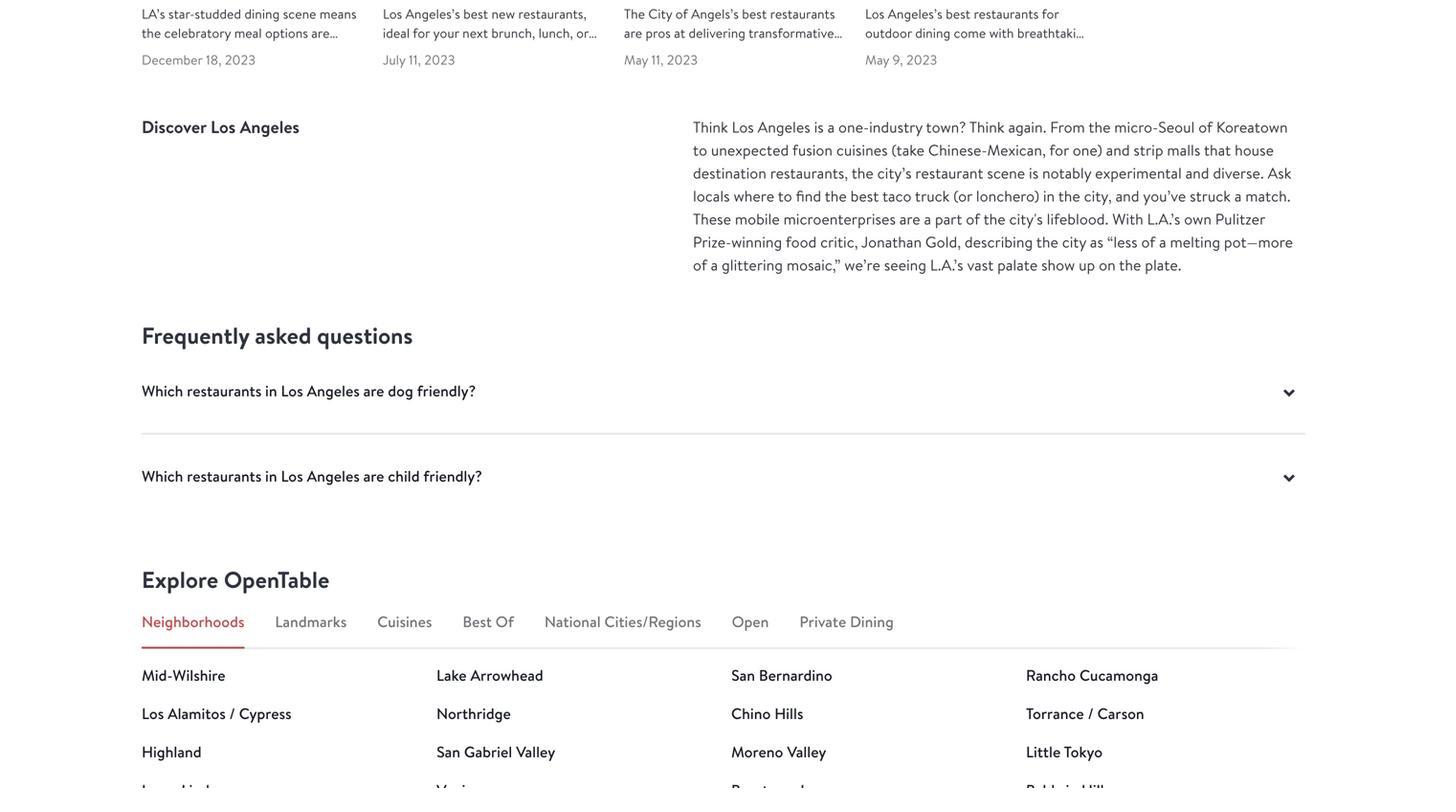 Task type: locate. For each thing, give the bounding box(es) containing it.
in for which restaurants in los angeles are dog friendly?
[[265, 380, 277, 401]]

a up plate.
[[1160, 232, 1167, 252]]

2023 for july 11, 2023
[[424, 51, 455, 68]]

little tokyo
[[1026, 741, 1103, 762]]

critic,
[[821, 232, 859, 252]]

taco
[[883, 186, 912, 206]]

angeles's up your
[[406, 5, 460, 22]]

valley down hills
[[787, 741, 827, 762]]

0 horizontal spatial city's
[[571, 43, 601, 61]]

san left gabriel
[[437, 741, 461, 762]]

frequently asked questions
[[142, 320, 413, 351]]

angeles's up dining
[[888, 5, 943, 22]]

/
[[229, 703, 235, 724], [1088, 703, 1094, 724]]

a down prize-
[[711, 255, 718, 275]]

2 vertical spatial in
[[265, 466, 277, 486]]

1 valley from the left
[[516, 741, 556, 762]]

1 vertical spatial san
[[437, 741, 461, 762]]

think up unexpected
[[693, 117, 728, 137]]

a left the part
[[924, 209, 932, 229]]

pulitzer
[[1216, 209, 1266, 229]]

northridge link
[[437, 703, 511, 724]]

los up unexpected
[[732, 117, 754, 137]]

friendly? right dog
[[417, 380, 476, 401]]

los up 'outdoor'
[[866, 5, 885, 22]]

in down frequently asked questions
[[265, 380, 277, 401]]

1 vertical spatial friendly?
[[424, 466, 482, 486]]

mid-wilshire
[[142, 665, 226, 685]]

dining
[[916, 24, 951, 41]]

1 horizontal spatial city's
[[878, 163, 912, 183]]

1 vertical spatial which
[[142, 466, 183, 486]]

1 may from the left
[[624, 51, 648, 68]]

gabriel
[[464, 741, 513, 762]]

open
[[732, 611, 769, 632]]

ideal
[[383, 24, 410, 41]]

0 horizontal spatial angeles's
[[406, 5, 460, 22]]

2 may from the left
[[866, 51, 890, 68]]

own
[[1185, 209, 1212, 229]]

strip
[[1134, 140, 1164, 160]]

come
[[954, 24, 986, 41]]

2023 for may 9, 2023
[[907, 51, 938, 68]]

los down asked at the left of page
[[281, 380, 303, 401]]

2 angeles's from the left
[[888, 5, 943, 22]]

friendly?
[[417, 380, 476, 401], [424, 466, 482, 486]]

are inside think los angeles is a one-industry town? think again. from the micro-seoul of koreatown to unexpected fusion cuisines (take chinese-mexican, for one) and strip malls that house destination restaurants, the city's restaurant scene is notably experimental and diverse. ask locals where to find the best taco truck (or lonchero) in the city, and you've struck a match. these mobile microenterprises are a part of the city's lifeblood. with l.a.'s own pulitzer prize-winning food critic, jonathan gold, describing the city as "less of a melting pot—more of a glittering mosaic," we're seeing l.a.'s vast palate show up on the plate.
[[900, 209, 921, 229]]

restaurants, up find
[[771, 163, 849, 183]]

0 horizontal spatial 11,
[[409, 51, 421, 68]]

torrance / carson link
[[1026, 703, 1145, 724]]

hottest
[[383, 62, 425, 80]]

from
[[1051, 117, 1086, 137]]

1 horizontal spatial valley
[[787, 741, 827, 762]]

city's
[[571, 43, 601, 61], [878, 163, 912, 183]]

are inside which restaurants in los angeles are dog friendly? dropdown button
[[363, 380, 384, 401]]

l.a.'s down gold,
[[931, 255, 964, 275]]

2 vertical spatial for
[[1050, 140, 1069, 160]]

for up the notably
[[1050, 140, 1069, 160]]

lake arrowhead
[[437, 665, 544, 685]]

0 vertical spatial city's
[[571, 43, 601, 61]]

little
[[1026, 741, 1061, 762]]

a down diverse.
[[1235, 186, 1242, 206]]

angeles left child
[[307, 466, 360, 486]]

san gabriel valley
[[437, 741, 556, 762]]

may 11, 2023 link
[[624, 0, 850, 69]]

/ left the cypress
[[229, 703, 235, 724]]

0 vertical spatial for
[[1042, 5, 1059, 22]]

0 horizontal spatial valley
[[516, 741, 556, 762]]

are
[[426, 43, 444, 61], [900, 209, 921, 229], [363, 380, 384, 401], [363, 466, 384, 486]]

and inside the los angeles's best restaurants for outdoor dining come with breathtaking views, scenic streetside tables, and charming patios.
[[1044, 43, 1065, 61]]

0 horizontal spatial think
[[693, 117, 728, 137]]

1 horizontal spatial 11,
[[652, 51, 664, 68]]

1 angeles's from the left
[[406, 5, 460, 22]]

moreno valley link
[[732, 741, 827, 762]]

angeles down the december 18, 2023 link
[[240, 115, 300, 139]]

and up struck
[[1186, 163, 1210, 183]]

and up with
[[1116, 186, 1140, 206]]

restaurants, up lunch,
[[519, 5, 587, 22]]

best inside think los angeles is a one-industry town? think again. from the micro-seoul of koreatown to unexpected fusion cuisines (take chinese-mexican, for one) and strip malls that house destination restaurants, the city's restaurant scene is notably experimental and diverse. ask locals where to find the best taco truck (or lonchero) in the city, and you've struck a match. these mobile microenterprises are a part of the city's lifeblood. with l.a.'s own pulitzer prize-winning food critic, jonathan gold, describing the city as "less of a melting pot—more of a glittering mosaic," we're seeing l.a.'s vast palate show up on the plate.
[[851, 186, 879, 206]]

scene
[[988, 163, 1026, 183]]

rancho
[[1026, 665, 1076, 685]]

1 vertical spatial restaurants,
[[771, 163, 849, 183]]

friendly? for which restaurants in los angeles are dog friendly?
[[417, 380, 476, 401]]

think up chinese-
[[970, 117, 1005, 137]]

1 vertical spatial city's
[[878, 163, 912, 183]]

city's down or
[[571, 43, 601, 61]]

to left find
[[778, 186, 793, 206]]

the up one)
[[1089, 117, 1111, 137]]

explore
[[142, 564, 218, 595]]

rancho cucamonga link
[[1026, 665, 1159, 685]]

1 vertical spatial is
[[1029, 163, 1039, 183]]

brunch,
[[492, 24, 535, 41]]

plate.
[[1145, 255, 1182, 275]]

alamitos
[[168, 703, 226, 724]]

best for come
[[946, 5, 971, 22]]

is up fusion
[[814, 117, 824, 137]]

chino
[[732, 703, 771, 724]]

2 which from the top
[[142, 466, 183, 486]]

angeles's inside 'los angeles's best new restaurants, ideal for your next brunch, lunch, or dinner, are home to some of the city's hottest tables.'
[[406, 5, 460, 22]]

0 horizontal spatial restaurants,
[[519, 5, 587, 22]]

1 horizontal spatial /
[[1088, 703, 1094, 724]]

seeing
[[884, 255, 927, 275]]

0 horizontal spatial best
[[464, 5, 488, 22]]

2023 inside the december 18, 2023 link
[[225, 51, 256, 68]]

0 vertical spatial restaurants
[[974, 5, 1039, 22]]

0 horizontal spatial is
[[814, 117, 824, 137]]

1 horizontal spatial think
[[970, 117, 1005, 137]]

1 think from the left
[[693, 117, 728, 137]]

angeles up fusion
[[758, 117, 811, 137]]

asked
[[255, 320, 312, 351]]

questions
[[317, 320, 413, 351]]

landmarks
[[275, 611, 347, 632]]

which restaurants in los angeles are child friendly?
[[142, 466, 482, 486]]

industry
[[870, 117, 923, 137]]

1 horizontal spatial best
[[851, 186, 879, 206]]

of right the part
[[966, 209, 981, 229]]

los up ideal on the left of page
[[383, 5, 402, 22]]

are left dog
[[363, 380, 384, 401]]

find
[[796, 186, 822, 206]]

san gabriel valley link
[[437, 741, 556, 762]]

notably
[[1043, 163, 1092, 183]]

the down "cuisines"
[[852, 163, 874, 183]]

0 vertical spatial in
[[1044, 186, 1055, 206]]

2 horizontal spatial best
[[946, 5, 971, 22]]

san up chino
[[732, 665, 756, 685]]

in down the notably
[[1044, 186, 1055, 206]]

0 vertical spatial which
[[142, 380, 183, 401]]

2023 inside may 11, 2023 link
[[667, 51, 698, 68]]

0 vertical spatial san
[[732, 665, 756, 685]]

tab list
[[142, 610, 1306, 649]]

/ left carson
[[1088, 703, 1094, 724]]

friendly? right child
[[424, 466, 482, 486]]

which for which restaurants in los angeles are dog friendly?
[[142, 380, 183, 401]]

angeles's
[[406, 5, 460, 22], [888, 5, 943, 22]]

may 11, 2023
[[624, 51, 698, 68]]

0 horizontal spatial san
[[437, 741, 461, 762]]

0 horizontal spatial /
[[229, 703, 235, 724]]

best inside the los angeles's best restaurants for outdoor dining come with breathtaking views, scenic streetside tables, and charming patios.
[[946, 5, 971, 22]]

1 which from the top
[[142, 380, 183, 401]]

with
[[990, 24, 1014, 41]]

july 11, 2023
[[383, 51, 455, 68]]

1 vertical spatial for
[[413, 24, 430, 41]]

the inside 'los angeles's best new restaurants, ideal for your next brunch, lunch, or dinner, are home to some of the city's hottest tables.'
[[549, 43, 568, 61]]

0 vertical spatial to
[[483, 43, 496, 61]]

1 11, from the left
[[409, 51, 421, 68]]

los alamitos / cypress
[[142, 703, 292, 724]]

valley right gabriel
[[516, 741, 556, 762]]

1 vertical spatial to
[[693, 140, 708, 160]]

and down breathtaking
[[1044, 43, 1065, 61]]

may for may 9, 2023
[[866, 51, 890, 68]]

in down which restaurants in los angeles are dog friendly?
[[265, 466, 277, 486]]

a left one-
[[828, 117, 835, 137]]

valley
[[516, 741, 556, 762], [787, 741, 827, 762]]

0 vertical spatial friendly?
[[417, 380, 476, 401]]

best inside 'los angeles's best new restaurants, ideal for your next brunch, lunch, or dinner, are home to some of the city's hottest tables.'
[[464, 5, 488, 22]]

national
[[545, 611, 601, 632]]

restaurants, inside think los angeles is a one-industry town? think again. from the micro-seoul of koreatown to unexpected fusion cuisines (take chinese-mexican, for one) and strip malls that house destination restaurants, the city's restaurant scene is notably experimental and diverse. ask locals where to find the best taco truck (or lonchero) in the city, and you've struck a match. these mobile microenterprises are a part of the city's lifeblood. with l.a.'s own pulitzer prize-winning food critic, jonathan gold, describing the city as "less of a melting pot—more of a glittering mosaic," we're seeing l.a.'s vast palate show up on the plate.
[[771, 163, 849, 183]]

18,
[[206, 51, 222, 68]]

1 2023 from the left
[[225, 51, 256, 68]]

one)
[[1073, 140, 1103, 160]]

angeles's for dining
[[888, 5, 943, 22]]

2 11, from the left
[[652, 51, 664, 68]]

2 vertical spatial restaurants
[[187, 466, 262, 486]]

mexican,
[[988, 140, 1046, 160]]

restaurants,
[[519, 5, 587, 22], [771, 163, 849, 183]]

private
[[800, 611, 847, 632]]

0 horizontal spatial may
[[624, 51, 648, 68]]

cuisines
[[377, 611, 432, 632]]

for inside the los angeles's best restaurants for outdoor dining come with breathtaking views, scenic streetside tables, and charming patios.
[[1042, 5, 1059, 22]]

0 vertical spatial restaurants,
[[519, 5, 587, 22]]

2023 for may 11, 2023
[[667, 51, 698, 68]]

is right scene
[[1029, 163, 1039, 183]]

0 horizontal spatial l.a.'s
[[931, 255, 964, 275]]

1 horizontal spatial restaurants,
[[771, 163, 849, 183]]

lake arrowhead link
[[437, 665, 544, 685]]

to up "destination"
[[693, 140, 708, 160]]

breathtaking
[[1018, 24, 1091, 41]]

house
[[1235, 140, 1274, 160]]

best
[[463, 611, 492, 632]]

1 horizontal spatial l.a.'s
[[1148, 209, 1181, 229]]

l.a.'s down you've
[[1148, 209, 1181, 229]]

fusion
[[793, 140, 833, 160]]

the up describing
[[984, 209, 1006, 229]]

9,
[[893, 51, 904, 68]]

0 horizontal spatial to
[[483, 43, 496, 61]]

of right "less
[[1142, 232, 1156, 252]]

vast
[[968, 255, 994, 275]]

for inside think los angeles is a one-industry town? think again. from the micro-seoul of koreatown to unexpected fusion cuisines (take chinese-mexican, for one) and strip malls that house destination restaurants, the city's restaurant scene is notably experimental and diverse. ask locals where to find the best taco truck (or lonchero) in the city, and you've struck a match. these mobile microenterprises are a part of the city's lifeblood. with l.a.'s own pulitzer prize-winning food critic, jonathan gold, describing the city as "less of a melting pot—more of a glittering mosaic," we're seeing l.a.'s vast palate show up on the plate.
[[1050, 140, 1069, 160]]

best up next
[[464, 5, 488, 22]]

for left your
[[413, 24, 430, 41]]

chinese-
[[929, 140, 988, 160]]

are inside 'los angeles's best new restaurants, ideal for your next brunch, lunch, or dinner, are home to some of the city's hottest tables.'
[[426, 43, 444, 61]]

angeles
[[240, 115, 300, 139], [758, 117, 811, 137], [307, 380, 360, 401], [307, 466, 360, 486]]

best up come
[[946, 5, 971, 22]]

to down next
[[483, 43, 496, 61]]

san bernardino link
[[732, 665, 833, 685]]

are down your
[[426, 43, 444, 61]]

micro-
[[1115, 117, 1159, 137]]

best left taco
[[851, 186, 879, 206]]

are down taco
[[900, 209, 921, 229]]

2 vertical spatial to
[[778, 186, 793, 206]]

to inside 'los angeles's best new restaurants, ideal for your next brunch, lunch, or dinner, are home to some of the city's hottest tables.'
[[483, 43, 496, 61]]

3 2023 from the left
[[667, 51, 698, 68]]

city's
[[1010, 209, 1043, 229]]

1 horizontal spatial may
[[866, 51, 890, 68]]

los angeles's best restaurants for outdoor dining come with breathtaking views, scenic streetside tables, and charming patios.
[[866, 5, 1091, 80]]

for
[[1042, 5, 1059, 22], [413, 24, 430, 41], [1050, 140, 1069, 160]]

ask
[[1268, 163, 1292, 183]]

1 horizontal spatial san
[[732, 665, 756, 685]]

may inside may 11, 2023 link
[[624, 51, 648, 68]]

show
[[1042, 255, 1076, 275]]

2 2023 from the left
[[424, 51, 455, 68]]

2 horizontal spatial to
[[778, 186, 793, 206]]

restaurants inside the los angeles's best restaurants for outdoor dining come with breathtaking views, scenic streetside tables, and charming patios.
[[974, 5, 1039, 22]]

of down prize-
[[693, 255, 707, 275]]

1 vertical spatial in
[[265, 380, 277, 401]]

dining
[[850, 611, 894, 632]]

4 2023 from the left
[[907, 51, 938, 68]]

for up breathtaking
[[1042, 5, 1059, 22]]

city's up taco
[[878, 163, 912, 183]]

los down mid-
[[142, 703, 164, 724]]

are left child
[[363, 466, 384, 486]]

the down lunch,
[[549, 43, 568, 61]]

1 vertical spatial restaurants
[[187, 380, 262, 401]]

of right "some"
[[533, 43, 546, 61]]

december 18, 2023 link
[[142, 0, 368, 69]]

angeles's inside the los angeles's best restaurants for outdoor dining come with breathtaking views, scenic streetside tables, and charming patios.
[[888, 5, 943, 22]]

1 horizontal spatial angeles's
[[888, 5, 943, 22]]

wilshire
[[173, 665, 226, 685]]



Task type: vqa. For each thing, say whether or not it's contained in the screenshot.
the 'Delivery'
no



Task type: describe. For each thing, give the bounding box(es) containing it.
which for which restaurants in los angeles are child friendly?
[[142, 466, 183, 486]]

koreatown
[[1217, 117, 1288, 137]]

outdoor
[[866, 24, 912, 41]]

los right discover on the top of page
[[211, 115, 236, 139]]

december
[[142, 51, 203, 68]]

explore opentable
[[142, 564, 330, 595]]

san for san gabriel valley
[[437, 741, 461, 762]]

chino hills
[[732, 703, 804, 724]]

pot—more
[[1225, 232, 1294, 252]]

angeles down the questions
[[307, 380, 360, 401]]

microenterprises
[[784, 209, 896, 229]]

best of
[[463, 611, 514, 632]]

in for which restaurants in los angeles are child friendly?
[[265, 466, 277, 486]]

with
[[1113, 209, 1144, 229]]

11, for july
[[409, 51, 421, 68]]

moreno valley
[[732, 741, 827, 762]]

food
[[786, 232, 817, 252]]

melting
[[1171, 232, 1221, 252]]

glittering
[[722, 255, 783, 275]]

highland
[[142, 741, 202, 762]]

streetside
[[943, 43, 1000, 61]]

on
[[1099, 255, 1116, 275]]

0 vertical spatial is
[[814, 117, 824, 137]]

san for san bernardino
[[732, 665, 756, 685]]

jonathan
[[862, 232, 922, 252]]

some
[[499, 43, 530, 61]]

best for your
[[464, 5, 488, 22]]

mid-wilshire link
[[142, 665, 226, 685]]

the up microenterprises
[[825, 186, 847, 206]]

private dining
[[800, 611, 894, 632]]

and down micro-
[[1107, 140, 1130, 160]]

for inside 'los angeles's best new restaurants, ideal for your next brunch, lunch, or dinner, are home to some of the city's hottest tables.'
[[413, 24, 430, 41]]

next
[[463, 24, 488, 41]]

may 9, 2023
[[866, 51, 938, 68]]

los inside think los angeles is a one-industry town? think again. from the micro-seoul of koreatown to unexpected fusion cuisines (take chinese-mexican, for one) and strip malls that house destination restaurants, the city's restaurant scene is notably experimental and diverse. ask locals where to find the best taco truck (or lonchero) in the city, and you've struck a match. these mobile microenterprises are a part of the city's lifeblood. with l.a.'s own pulitzer prize-winning food critic, jonathan gold, describing the city as "less of a melting pot—more of a glittering mosaic," we're seeing l.a.'s vast palate show up on the plate.
[[732, 117, 754, 137]]

city's inside think los angeles is a one-industry town? think again. from the micro-seoul of koreatown to unexpected fusion cuisines (take chinese-mexican, for one) and strip malls that house destination restaurants, the city's restaurant scene is notably experimental and diverse. ask locals where to find the best taco truck (or lonchero) in the city, and you've struck a match. these mobile microenterprises are a part of the city's lifeblood. with l.a.'s own pulitzer prize-winning food critic, jonathan gold, describing the city as "less of a melting pot—more of a glittering mosaic," we're seeing l.a.'s vast palate show up on the plate.
[[878, 163, 912, 183]]

in inside think los angeles is a one-industry town? think again. from the micro-seoul of koreatown to unexpected fusion cuisines (take chinese-mexican, for one) and strip malls that house destination restaurants, the city's restaurant scene is notably experimental and diverse. ask locals where to find the best taco truck (or lonchero) in the city, and you've struck a match. these mobile microenterprises are a part of the city's lifeblood. with l.a.'s own pulitzer prize-winning food critic, jonathan gold, describing the city as "less of a melting pot—more of a glittering mosaic," we're seeing l.a.'s vast palate show up on the plate.
[[1044, 186, 1055, 206]]

of
[[496, 611, 514, 632]]

prize-
[[693, 232, 732, 252]]

part
[[935, 209, 963, 229]]

discover los angeles
[[142, 115, 300, 139]]

cities/regions
[[605, 611, 701, 632]]

carson
[[1098, 703, 1145, 724]]

los angeles's best new restaurants, ideal for your next brunch, lunch, or dinner, are home to some of the city's hottest tables.
[[383, 5, 601, 80]]

mobile
[[735, 209, 780, 229]]

1 horizontal spatial to
[[693, 140, 708, 160]]

restaurants for which restaurants in los angeles are dog friendly?
[[187, 380, 262, 401]]

of up that
[[1199, 117, 1213, 137]]

experimental
[[1096, 163, 1182, 183]]

angeles's for for
[[406, 5, 460, 22]]

tables.
[[428, 62, 466, 80]]

restaurants for which restaurants in los angeles are child friendly?
[[187, 466, 262, 486]]

where
[[734, 186, 775, 206]]

describing
[[965, 232, 1033, 252]]

2 valley from the left
[[787, 741, 827, 762]]

scenic
[[904, 43, 940, 61]]

city
[[1063, 232, 1087, 252]]

cypress
[[239, 703, 292, 724]]

may for may 11, 2023
[[624, 51, 648, 68]]

11, for may
[[652, 51, 664, 68]]

your
[[433, 24, 459, 41]]

1 / from the left
[[229, 703, 235, 724]]

2 think from the left
[[970, 117, 1005, 137]]

diverse.
[[1214, 163, 1265, 183]]

the up "show"
[[1037, 232, 1059, 252]]

(or
[[954, 186, 973, 206]]

northridge
[[437, 703, 511, 724]]

destination
[[693, 163, 767, 183]]

1 vertical spatial l.a.'s
[[931, 255, 964, 275]]

think los angeles is a one-industry town? think again. from the micro-seoul of koreatown to unexpected fusion cuisines (take chinese-mexican, for one) and strip malls that house destination restaurants, the city's restaurant scene is notably experimental and diverse. ask locals where to find the best taco truck (or lonchero) in the city, and you've struck a match. these mobile microenterprises are a part of the city's lifeblood. with l.a.'s own pulitzer prize-winning food critic, jonathan gold, describing the city as "less of a melting pot—more of a glittering mosaic," we're seeing l.a.'s vast palate show up on the plate.
[[693, 117, 1294, 275]]

dog
[[388, 380, 414, 401]]

dinner,
[[383, 43, 423, 61]]

that
[[1205, 140, 1232, 160]]

opentable
[[224, 564, 330, 595]]

moreno
[[732, 741, 784, 762]]

chino hills link
[[732, 703, 804, 724]]

2 / from the left
[[1088, 703, 1094, 724]]

cucamonga
[[1080, 665, 1159, 685]]

these
[[693, 209, 732, 229]]

los down which restaurants in los angeles are dog friendly?
[[281, 466, 303, 486]]

arrowhead
[[470, 665, 544, 685]]

lunch,
[[539, 24, 573, 41]]

restaurants, inside 'los angeles's best new restaurants, ideal for your next brunch, lunch, or dinner, are home to some of the city's hottest tables.'
[[519, 5, 587, 22]]

we're
[[845, 255, 881, 275]]

lifeblood.
[[1047, 209, 1109, 229]]

friendly? for which restaurants in los angeles are child friendly?
[[424, 466, 482, 486]]

are inside which restaurants in los angeles are child friendly? dropdown button
[[363, 466, 384, 486]]

0 vertical spatial l.a.'s
[[1148, 209, 1181, 229]]

the right on
[[1120, 255, 1142, 275]]

july
[[383, 51, 406, 68]]

2023 for december 18, 2023
[[225, 51, 256, 68]]

torrance
[[1026, 703, 1085, 724]]

seoul
[[1159, 117, 1195, 137]]

discover
[[142, 115, 207, 139]]

los inside 'los angeles's best new restaurants, ideal for your next brunch, lunch, or dinner, are home to some of the city's hottest tables.'
[[383, 5, 402, 22]]

charming
[[866, 62, 920, 80]]

(take
[[892, 140, 925, 160]]

restaurant
[[916, 163, 984, 183]]

bernardino
[[759, 665, 833, 685]]

los inside the los angeles's best restaurants for outdoor dining come with breathtaking views, scenic streetside tables, and charming patios.
[[866, 5, 885, 22]]

one-
[[839, 117, 870, 137]]

neighborhoods
[[142, 611, 245, 632]]

which restaurants in los angeles are dog friendly? button
[[142, 375, 1306, 407]]

truck
[[915, 186, 950, 206]]

1 horizontal spatial is
[[1029, 163, 1039, 183]]

tab list containing neighborhoods
[[142, 610, 1306, 649]]

child
[[388, 466, 420, 486]]

up
[[1079, 255, 1096, 275]]

you've
[[1144, 186, 1187, 206]]

city's inside 'los angeles's best new restaurants, ideal for your next brunch, lunch, or dinner, are home to some of the city's hottest tables.'
[[571, 43, 601, 61]]

lonchero)
[[976, 186, 1040, 206]]

the down the notably
[[1059, 186, 1081, 206]]

angeles inside think los angeles is a one-industry town? think again. from the micro-seoul of koreatown to unexpected fusion cuisines (take chinese-mexican, for one) and strip malls that house destination restaurants, the city's restaurant scene is notably experimental and diverse. ask locals where to find the best taco truck (or lonchero) in the city, and you've struck a match. these mobile microenterprises are a part of the city's lifeblood. with l.a.'s own pulitzer prize-winning food critic, jonathan gold, describing the city as "less of a melting pot—more of a glittering mosaic," we're seeing l.a.'s vast palate show up on the plate.
[[758, 117, 811, 137]]

as
[[1091, 232, 1104, 252]]

of inside 'los angeles's best new restaurants, ideal for your next brunch, lunch, or dinner, are home to some of the city's hottest tables.'
[[533, 43, 546, 61]]

frequently
[[142, 320, 249, 351]]



